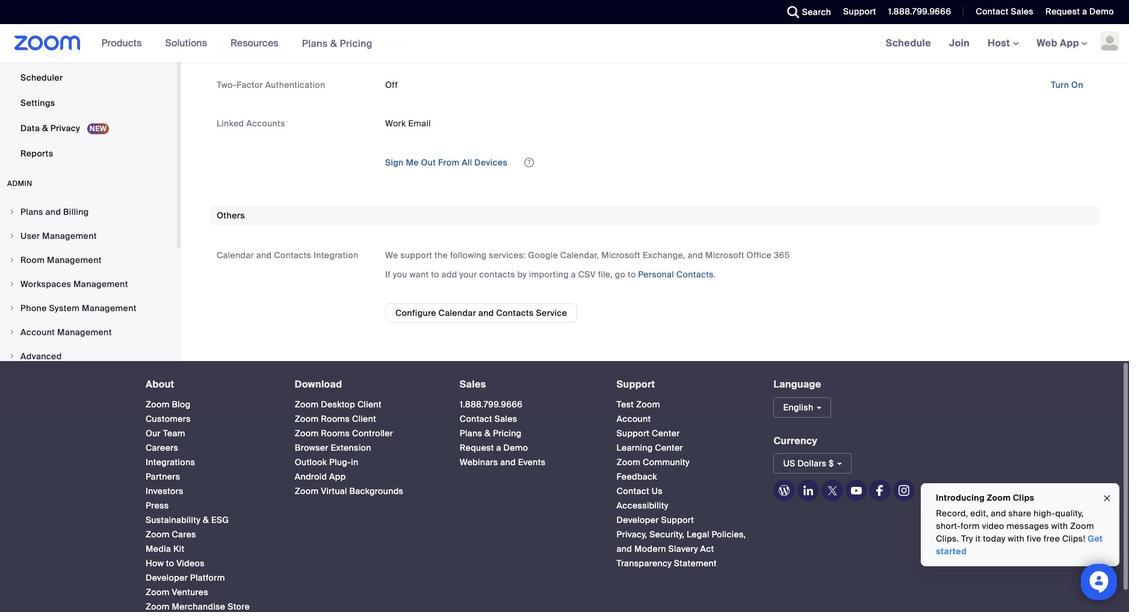 Task type: locate. For each thing, give the bounding box(es) containing it.
management up workspaces management
[[47, 255, 102, 265]]

1.888.799.9666 for 1.888.799.9666
[[888, 6, 951, 17]]

center up community
[[655, 442, 683, 453]]

sales up "1.888.799.9666" link
[[460, 378, 486, 391]]

events
[[518, 457, 546, 467]]

exchange,
[[643, 250, 686, 261]]

started
[[936, 546, 967, 557]]

1 vertical spatial calendar
[[439, 308, 476, 318]]

0 horizontal spatial clips
[[20, 47, 42, 58]]

0 vertical spatial edit button
[[1058, 0, 1093, 17]]

rooms down desktop
[[321, 413, 350, 424]]

0 horizontal spatial microsoft
[[601, 250, 641, 261]]

contact inside 1.888.799.9666 contact sales plans & pricing request a demo webinars and events
[[460, 413, 492, 424]]

press link
[[146, 500, 169, 511]]

management for account management
[[57, 327, 112, 338]]

3 right image from the top
[[8, 256, 16, 264]]

right image inside plans and billing "menu item"
[[8, 208, 16, 215]]

0 horizontal spatial contacts
[[274, 250, 311, 261]]

if
[[385, 269, 391, 280]]

a left csv on the right top of the page
[[571, 269, 576, 280]]

and inside 1.888.799.9666 contact sales plans & pricing request a demo webinars and events
[[500, 457, 516, 467]]

demo up profile picture
[[1090, 6, 1114, 17]]

1 horizontal spatial calendar
[[439, 308, 476, 318]]

0 horizontal spatial to
[[166, 558, 174, 569]]

support center link
[[617, 428, 680, 439]]

&
[[330, 37, 337, 50], [42, 123, 48, 134], [485, 428, 491, 439], [203, 514, 209, 525]]

0 vertical spatial app
[[1060, 37, 1079, 49]]

plans for plans and billing
[[20, 206, 43, 217]]

it
[[976, 533, 981, 544]]

sign me out from all devices
[[385, 157, 508, 168]]

0 vertical spatial sales
[[1011, 6, 1034, 17]]

configure calendar and contacts service button
[[385, 303, 577, 323]]

1 horizontal spatial pricing
[[493, 428, 522, 439]]

1 vertical spatial clips
[[1013, 492, 1035, 503]]

clips up scheduler
[[20, 47, 42, 58]]

contact up host
[[976, 6, 1009, 17]]

zoom merchandise store link
[[146, 601, 250, 612]]

management inside 'menu item'
[[47, 255, 102, 265]]

calendar inside button
[[439, 308, 476, 318]]

to right go
[[628, 269, 636, 280]]

0 horizontal spatial pricing
[[340, 37, 373, 50]]

with
[[1051, 521, 1068, 532], [1008, 533, 1025, 544]]

with up free
[[1051, 521, 1068, 532]]

1 horizontal spatial contacts
[[496, 308, 534, 318]]

our team link
[[146, 428, 185, 439]]

and inside record, edit, and share high-quality, short-form video messages with zoom clips. try it today with five free clips!
[[991, 508, 1006, 519]]

kit
[[173, 543, 184, 554]]

0 vertical spatial contacts
[[274, 250, 311, 261]]

go
[[615, 269, 626, 280]]

right image for account
[[8, 329, 16, 336]]

5 right image from the top
[[8, 329, 16, 336]]

webinars
[[460, 457, 498, 467]]

sales inside 1.888.799.9666 contact sales plans & pricing request a demo webinars and events
[[495, 413, 518, 424]]

right image for workspaces
[[8, 281, 16, 288]]

1 horizontal spatial contact
[[617, 486, 650, 496]]

search
[[802, 7, 831, 17]]

1 vertical spatial edit
[[1067, 41, 1084, 52]]

2 rooms from the top
[[321, 428, 350, 439]]

1.888.799.9666 for 1.888.799.9666 contact sales plans & pricing request a demo webinars and events
[[460, 399, 523, 410]]

edit button
[[1058, 0, 1093, 17], [1058, 37, 1093, 56]]

management inside "menu item"
[[42, 231, 97, 241]]

0 vertical spatial plans
[[302, 37, 328, 50]]

developer support link
[[617, 514, 694, 525]]

edit button up web app dropdown button
[[1058, 0, 1093, 17]]

edit up web app dropdown button
[[1067, 2, 1084, 13]]

sign me out from all devices button
[[376, 153, 517, 172]]

request up web app dropdown button
[[1046, 6, 1080, 17]]

zoom blog customers our team careers integrations partners investors press sustainability & esg zoom cares media kit how to videos developer platform zoom ventures zoom merchandise store
[[146, 399, 250, 612]]

right image for room
[[8, 256, 16, 264]]

media kit link
[[146, 543, 184, 554]]

privacy,
[[617, 529, 647, 540]]

pricing up webinars and events 'link'
[[493, 428, 522, 439]]

with down messages
[[1008, 533, 1025, 544]]

request up webinars
[[460, 442, 494, 453]]

0 horizontal spatial plans
[[20, 206, 43, 217]]

0 vertical spatial calendar
[[217, 250, 254, 261]]

plans inside 1.888.799.9666 contact sales plans & pricing request a demo webinars and events
[[460, 428, 482, 439]]

0 vertical spatial clips
[[20, 47, 42, 58]]

account down test zoom link
[[617, 413, 651, 424]]

right image inside user management "menu item"
[[8, 232, 16, 240]]

account up advanced on the bottom of page
[[20, 327, 55, 338]]

0 vertical spatial account
[[20, 327, 55, 338]]

settings
[[20, 97, 55, 108]]

2 vertical spatial contacts
[[496, 308, 534, 318]]

file,
[[598, 269, 613, 280]]

1 horizontal spatial microsoft
[[705, 250, 745, 261]]

0 vertical spatial rooms
[[321, 413, 350, 424]]

management for user management
[[42, 231, 97, 241]]

0 horizontal spatial 1.888.799.9666
[[460, 399, 523, 410]]

web
[[1037, 37, 1058, 49]]

0 horizontal spatial with
[[1008, 533, 1025, 544]]

support right 'search'
[[843, 6, 876, 17]]

edit button left profile picture
[[1058, 37, 1093, 56]]

0 horizontal spatial request
[[460, 442, 494, 453]]

1 vertical spatial contact
[[460, 413, 492, 424]]

1 vertical spatial demo
[[504, 442, 528, 453]]

edit,
[[971, 508, 989, 519]]

microsoft
[[601, 250, 641, 261], [705, 250, 745, 261]]

0 horizontal spatial app
[[329, 471, 346, 482]]

pricing left ******
[[340, 37, 373, 50]]

calendar down others
[[217, 250, 254, 261]]

careers
[[146, 442, 178, 453]]

to left add in the left of the page
[[431, 269, 439, 280]]

0 vertical spatial pricing
[[340, 37, 373, 50]]

0 horizontal spatial account
[[20, 327, 55, 338]]

2 horizontal spatial sales
[[1011, 6, 1034, 17]]

edit right web
[[1067, 41, 1084, 52]]

room management menu item
[[0, 249, 177, 271]]

a up web app dropdown button
[[1083, 6, 1087, 17]]

contacts down exchange,
[[677, 269, 714, 280]]

right image down 'admin'
[[8, 208, 16, 215]]

clips!
[[1062, 533, 1086, 544]]

2 vertical spatial a
[[496, 442, 501, 453]]

right image left advanced on the bottom of page
[[8, 353, 16, 360]]

plans inside "menu item"
[[20, 206, 43, 217]]

microsoft up go
[[601, 250, 641, 261]]

app right web
[[1060, 37, 1079, 49]]

all
[[462, 157, 472, 168]]

1 horizontal spatial with
[[1051, 521, 1068, 532]]

1 vertical spatial pricing
[[493, 428, 522, 439]]

configure calendar and contacts service
[[396, 308, 567, 318]]

1 vertical spatial sales
[[460, 378, 486, 391]]

2 vertical spatial plans
[[460, 428, 482, 439]]

a inside 1.888.799.9666 contact sales plans & pricing request a demo webinars and events
[[496, 442, 501, 453]]

phone system management menu item
[[0, 297, 177, 320]]

meetings navigation
[[877, 24, 1129, 63]]

2 edit button from the top
[[1058, 37, 1093, 56]]

1 vertical spatial developer
[[146, 572, 188, 583]]

edit for 2nd edit button
[[1067, 41, 1084, 52]]

management down billing
[[42, 231, 97, 241]]

management up advanced menu item
[[57, 327, 112, 338]]

us dollars $
[[783, 458, 834, 469]]

on
[[1072, 79, 1084, 90]]

1 horizontal spatial to
[[431, 269, 439, 280]]

demo up webinars and events 'link'
[[504, 442, 528, 453]]

request a demo link
[[1037, 0, 1129, 24], [1046, 6, 1114, 17], [460, 442, 528, 453]]

app inside the meetings navigation
[[1060, 37, 1079, 49]]

account
[[20, 327, 55, 338], [617, 413, 651, 424]]

0 horizontal spatial demo
[[504, 442, 528, 453]]

support up test zoom link
[[617, 378, 655, 391]]

a up webinars and events 'link'
[[496, 442, 501, 453]]

resources button
[[231, 24, 284, 63]]

6 right image from the top
[[8, 353, 16, 360]]

plans inside the product information navigation
[[302, 37, 328, 50]]

plans up webinars
[[460, 428, 482, 439]]

right image
[[8, 208, 16, 215], [8, 232, 16, 240], [8, 256, 16, 264], [8, 281, 16, 288], [8, 329, 16, 336], [8, 353, 16, 360]]

to inside zoom blog customers our team careers integrations partners investors press sustainability & esg zoom cares media kit how to videos developer platform zoom ventures zoom merchandise store
[[166, 558, 174, 569]]

1 vertical spatial edit button
[[1058, 37, 1093, 56]]

to down media kit link
[[166, 558, 174, 569]]

us
[[652, 486, 663, 496]]

1.888.799.9666 inside 1.888.799.9666 contact sales plans & pricing request a demo webinars and events
[[460, 399, 523, 410]]

clips inside clips link
[[20, 47, 42, 58]]

1 right image from the top
[[8, 208, 16, 215]]

privacy
[[50, 123, 80, 134]]

high-
[[1034, 508, 1056, 519]]

1 horizontal spatial plans
[[302, 37, 328, 50]]

right image inside account management menu item
[[8, 329, 16, 336]]

learn more about signing out from all devices image
[[523, 158, 535, 167]]

app down plug-
[[329, 471, 346, 482]]

right image inside "room management" 'menu item'
[[8, 256, 16, 264]]

pricing inside 1.888.799.9666 contact sales plans & pricing request a demo webinars and events
[[493, 428, 522, 439]]

center up learning center "link"
[[652, 428, 680, 439]]

2 microsoft from the left
[[705, 250, 745, 261]]

introducing
[[936, 492, 985, 503]]

plans & pricing link
[[302, 37, 373, 50], [302, 37, 373, 50], [460, 428, 522, 439]]

ventures
[[172, 587, 208, 598]]

banner
[[0, 24, 1129, 63]]

contact down "1.888.799.9666" link
[[460, 413, 492, 424]]

services:
[[489, 250, 526, 261]]

1 vertical spatial rooms
[[321, 428, 350, 439]]

me
[[406, 157, 419, 168]]

configure
[[396, 308, 436, 318]]

contacts left integration
[[274, 250, 311, 261]]

sales down "1.888.799.9666" link
[[495, 413, 518, 424]]

integrations link
[[146, 457, 195, 467]]

0 horizontal spatial calendar
[[217, 250, 254, 261]]

plans up authentication in the top left of the page
[[302, 37, 328, 50]]

0 horizontal spatial developer
[[146, 572, 188, 583]]

1 vertical spatial app
[[329, 471, 346, 482]]

1 horizontal spatial clips
[[1013, 492, 1035, 503]]

2 vertical spatial contact
[[617, 486, 650, 496]]

1.888.799.9666 button
[[879, 0, 954, 24], [888, 6, 951, 17]]

1 horizontal spatial app
[[1060, 37, 1079, 49]]

1 edit from the top
[[1067, 2, 1084, 13]]

right image left user
[[8, 232, 16, 240]]

microsoft up "."
[[705, 250, 745, 261]]

host
[[988, 37, 1013, 49]]

1 vertical spatial a
[[571, 269, 576, 280]]

personal contacts link
[[638, 269, 714, 280]]

right image down right image
[[8, 329, 16, 336]]

zoom rooms client link
[[295, 413, 376, 424]]

1 vertical spatial contacts
[[677, 269, 714, 280]]

plans
[[302, 37, 328, 50], [20, 206, 43, 217], [460, 428, 482, 439]]

extension
[[331, 442, 371, 453]]

account management
[[20, 327, 112, 338]]

1 horizontal spatial 1.888.799.9666
[[888, 6, 951, 17]]

0 vertical spatial contact
[[976, 6, 1009, 17]]

right image up right image
[[8, 281, 16, 288]]

community
[[643, 457, 690, 467]]

developer down how to videos link
[[146, 572, 188, 583]]

0 horizontal spatial contact
[[460, 413, 492, 424]]

resources
[[231, 37, 279, 49]]

0 vertical spatial a
[[1083, 6, 1087, 17]]

0 vertical spatial 1.888.799.9666
[[888, 6, 951, 17]]

0 vertical spatial developer
[[617, 514, 659, 525]]

4 right image from the top
[[8, 281, 16, 288]]

contacts
[[479, 269, 515, 280]]

factor
[[237, 79, 263, 90]]

turn on button
[[1042, 75, 1093, 94]]

work
[[385, 118, 406, 129]]

1 microsoft from the left
[[601, 250, 641, 261]]

demo
[[1090, 6, 1114, 17], [504, 442, 528, 453]]

record, edit, and share high-quality, short-form video messages with zoom clips. try it today with five free clips!
[[936, 508, 1094, 544]]

room
[[20, 255, 45, 265]]

developer inside test zoom account support center learning center zoom community feedback contact us accessibility developer support privacy, security, legal policies, and modern slavery act transparency statement
[[617, 514, 659, 525]]

0 horizontal spatial a
[[496, 442, 501, 453]]

contacts left service
[[496, 308, 534, 318]]

sign me out from all devices application
[[376, 152, 1093, 172]]

zoom
[[146, 399, 170, 410], [295, 399, 319, 410], [636, 399, 660, 410], [295, 413, 319, 424], [295, 428, 319, 439], [617, 457, 641, 467], [295, 486, 319, 496], [987, 492, 1011, 503], [1070, 521, 1094, 532], [146, 529, 170, 540], [146, 587, 170, 598], [146, 601, 170, 612]]

feedback
[[617, 471, 657, 482]]

developer
[[617, 514, 659, 525], [146, 572, 188, 583]]

right image left room
[[8, 256, 16, 264]]

zoom virtual backgrounds link
[[295, 486, 404, 496]]

demo inside 1.888.799.9666 contact sales plans & pricing request a demo webinars and events
[[504, 442, 528, 453]]

plans up user
[[20, 206, 43, 217]]

1 vertical spatial account
[[617, 413, 651, 424]]

plug-
[[329, 457, 351, 467]]

1 vertical spatial with
[[1008, 533, 1025, 544]]

sales up host dropdown button
[[1011, 6, 1034, 17]]

2 edit from the top
[[1067, 41, 1084, 52]]

1 vertical spatial request
[[460, 442, 494, 453]]

1 vertical spatial plans
[[20, 206, 43, 217]]

2 vertical spatial sales
[[495, 413, 518, 424]]

user management menu item
[[0, 225, 177, 247]]

following
[[450, 250, 487, 261]]

1 horizontal spatial developer
[[617, 514, 659, 525]]

contacts inside button
[[496, 308, 534, 318]]

sign-
[[217, 41, 239, 52]]

language
[[774, 378, 822, 391]]

personal menu menu
[[0, 0, 177, 167]]

0 horizontal spatial sales
[[460, 378, 486, 391]]

contact down feedback button
[[617, 486, 650, 496]]

0 vertical spatial demo
[[1090, 6, 1114, 17]]

contact sales link
[[967, 0, 1037, 24], [976, 6, 1034, 17], [460, 413, 518, 424]]

2 horizontal spatial plans
[[460, 428, 482, 439]]

right image for user
[[8, 232, 16, 240]]

backgrounds
[[349, 486, 404, 496]]

zoom community link
[[617, 457, 690, 467]]

clips up share
[[1013, 492, 1035, 503]]

1 vertical spatial 1.888.799.9666
[[460, 399, 523, 410]]

1 horizontal spatial request
[[1046, 6, 1080, 17]]

2 right image from the top
[[8, 232, 16, 240]]

partners
[[146, 471, 180, 482]]

0 vertical spatial edit
[[1067, 2, 1084, 13]]

calendar down add in the left of the page
[[439, 308, 476, 318]]

rooms down zoom rooms client link
[[321, 428, 350, 439]]

edit for 1st edit button from the top
[[1067, 2, 1084, 13]]

profile picture image
[[1100, 31, 1120, 51]]

1.888.799.9666 up the schedule
[[888, 6, 951, 17]]

sales link
[[460, 378, 486, 391]]

management down "room management" 'menu item'
[[73, 279, 128, 290]]

1 horizontal spatial sales
[[495, 413, 518, 424]]

support
[[400, 250, 432, 261]]

1.888.799.9666 down sales link
[[460, 399, 523, 410]]

right image inside workspaces management menu item
[[8, 281, 16, 288]]

contact
[[976, 6, 1009, 17], [460, 413, 492, 424], [617, 486, 650, 496]]

developer down accessibility
[[617, 514, 659, 525]]

contact sales
[[976, 6, 1034, 17]]

contacts
[[274, 250, 311, 261], [677, 269, 714, 280], [496, 308, 534, 318]]

close image
[[1102, 492, 1112, 505]]

1 horizontal spatial account
[[617, 413, 651, 424]]



Task type: vqa. For each thing, say whether or not it's contained in the screenshot.
footer
no



Task type: describe. For each thing, give the bounding box(es) containing it.
phone
[[20, 303, 47, 314]]

billing
[[63, 206, 89, 217]]

1 vertical spatial client
[[352, 413, 376, 424]]

video
[[982, 521, 1005, 532]]

right image
[[8, 305, 16, 312]]

accessibility link
[[617, 500, 669, 511]]

data & privacy
[[20, 123, 82, 134]]

turn on
[[1051, 79, 1084, 90]]

2 horizontal spatial contact
[[976, 6, 1009, 17]]

phone system management
[[20, 303, 137, 314]]

0 vertical spatial client
[[358, 399, 382, 410]]

support down account link
[[617, 428, 650, 439]]

integrations
[[146, 457, 195, 467]]

messages
[[1007, 521, 1049, 532]]

we
[[385, 250, 398, 261]]

english
[[783, 402, 814, 413]]

contact inside test zoom account support center learning center zoom community feedback contact us accessibility developer support privacy, security, legal policies, and modern slavery act transparency statement
[[617, 486, 650, 496]]

right image for plans
[[8, 208, 16, 215]]

policies,
[[712, 529, 746, 540]]

zoom cares link
[[146, 529, 196, 540]]

modern
[[634, 543, 666, 554]]

slavery
[[669, 543, 698, 554]]

learning center link
[[617, 442, 683, 453]]

personal
[[638, 269, 674, 280]]

account management menu item
[[0, 321, 177, 344]]

short-
[[936, 521, 961, 532]]

add
[[442, 269, 457, 280]]

1 horizontal spatial demo
[[1090, 6, 1114, 17]]

developer inside zoom blog customers our team careers integrations partners investors press sustainability & esg zoom cares media kit how to videos developer platform zoom ventures zoom merchandise store
[[146, 572, 188, 583]]

0 vertical spatial with
[[1051, 521, 1068, 532]]

media
[[146, 543, 171, 554]]

plans for plans & pricing
[[302, 37, 328, 50]]

banner containing products
[[0, 24, 1129, 63]]

android
[[295, 471, 327, 482]]

solutions
[[165, 37, 207, 49]]

0 vertical spatial request
[[1046, 6, 1080, 17]]

schedule
[[886, 37, 931, 49]]

android app link
[[295, 471, 346, 482]]

and inside plans and billing "menu item"
[[45, 206, 61, 217]]

two-
[[217, 79, 237, 90]]

introducing zoom clips
[[936, 492, 1035, 503]]

request inside 1.888.799.9666 contact sales plans & pricing request a demo webinars and events
[[460, 442, 494, 453]]

1 edit button from the top
[[1058, 0, 1093, 17]]

our
[[146, 428, 161, 439]]

& inside "link"
[[42, 123, 48, 134]]

customers
[[146, 413, 191, 424]]

account inside test zoom account support center learning center zoom community feedback contact us accessibility developer support privacy, security, legal policies, and modern slavery act transparency statement
[[617, 413, 651, 424]]

.
[[714, 269, 716, 280]]

in
[[351, 457, 358, 467]]

advanced
[[20, 351, 62, 362]]

2 horizontal spatial contacts
[[677, 269, 714, 280]]

form
[[961, 521, 980, 532]]

zoom ventures link
[[146, 587, 208, 598]]

clips.
[[936, 533, 959, 544]]

1 vertical spatial center
[[655, 442, 683, 453]]

us
[[783, 458, 796, 469]]

accessibility
[[617, 500, 669, 511]]

admin menu menu
[[0, 200, 177, 369]]

off
[[385, 79, 398, 90]]

desktop
[[321, 399, 355, 410]]

search button
[[778, 0, 834, 24]]

products
[[102, 37, 142, 49]]

& inside 1.888.799.9666 contact sales plans & pricing request a demo webinars and events
[[485, 428, 491, 439]]

record,
[[936, 508, 968, 519]]

zoom inside record, edit, and share high-quality, short-form video messages with zoom clips. try it today with five free clips!
[[1070, 521, 1094, 532]]

support up security,
[[661, 514, 694, 525]]

esg
[[211, 514, 229, 525]]

accounts
[[246, 118, 285, 129]]

management for room management
[[47, 255, 102, 265]]

pricing inside the product information navigation
[[340, 37, 373, 50]]

store
[[228, 601, 250, 612]]

sustainability & esg link
[[146, 514, 229, 525]]

outlook
[[295, 457, 327, 467]]

1 horizontal spatial a
[[571, 269, 576, 280]]

join
[[949, 37, 970, 49]]

clips link
[[0, 40, 177, 64]]

0 vertical spatial center
[[652, 428, 680, 439]]

account inside menu item
[[20, 327, 55, 338]]

your
[[460, 269, 477, 280]]

user
[[20, 231, 40, 241]]

outlook plug-in link
[[295, 457, 358, 467]]

english button
[[774, 397, 832, 418]]

2 horizontal spatial a
[[1083, 6, 1087, 17]]

host button
[[988, 37, 1019, 49]]

today
[[983, 533, 1006, 544]]

statement
[[674, 558, 717, 569]]

free
[[1044, 533, 1060, 544]]

by
[[518, 269, 527, 280]]

scheduler link
[[0, 66, 177, 90]]

browser extension link
[[295, 442, 371, 453]]

csv
[[578, 269, 596, 280]]

workspaces management menu item
[[0, 273, 177, 296]]

management down workspaces management menu item
[[82, 303, 137, 314]]

how
[[146, 558, 164, 569]]

reports link
[[0, 141, 177, 166]]

office
[[747, 250, 772, 261]]

quality,
[[1055, 508, 1084, 519]]

merchandise
[[172, 601, 225, 612]]

if you want to add your contacts by importing a csv file, go to personal contacts .
[[385, 269, 716, 280]]

controller
[[352, 428, 393, 439]]

press
[[146, 500, 169, 511]]

download
[[295, 378, 342, 391]]

act
[[701, 543, 714, 554]]

browser
[[295, 442, 329, 453]]

& inside zoom blog customers our team careers integrations partners investors press sustainability & esg zoom cares media kit how to videos developer platform zoom ventures zoom merchandise store
[[203, 514, 209, 525]]

and inside configure calendar and contacts service button
[[479, 308, 494, 318]]

developer platform link
[[146, 572, 225, 583]]

app inside zoom desktop client zoom rooms client zoom rooms controller browser extension outlook plug-in android app zoom virtual backgrounds
[[329, 471, 346, 482]]

email
[[408, 118, 431, 129]]

contact us link
[[617, 486, 663, 496]]

& inside the product information navigation
[[330, 37, 337, 50]]

admin
[[7, 179, 32, 188]]

webinars and events link
[[460, 457, 546, 467]]

2 horizontal spatial to
[[628, 269, 636, 280]]

1 rooms from the top
[[321, 413, 350, 424]]

zoom rooms controller link
[[295, 428, 393, 439]]

plans and billing menu item
[[0, 200, 177, 223]]

$
[[829, 458, 834, 469]]

recordings link
[[0, 15, 177, 39]]

get started link
[[936, 533, 1103, 557]]

work email
[[385, 118, 431, 129]]

sustainability
[[146, 514, 201, 525]]

and inside test zoom account support center learning center zoom community feedback contact us accessibility developer support privacy, security, legal policies, and modern slavery act transparency statement
[[617, 543, 632, 554]]

turn
[[1051, 79, 1069, 90]]

importing
[[529, 269, 569, 280]]

zoom logo image
[[14, 36, 80, 51]]

right image inside advanced menu item
[[8, 353, 16, 360]]

user management
[[20, 231, 97, 241]]

cares
[[172, 529, 196, 540]]

product information navigation
[[92, 24, 382, 63]]

videos
[[176, 558, 205, 569]]

advanced menu item
[[0, 345, 177, 368]]

management for workspaces management
[[73, 279, 128, 290]]

web app
[[1037, 37, 1079, 49]]



